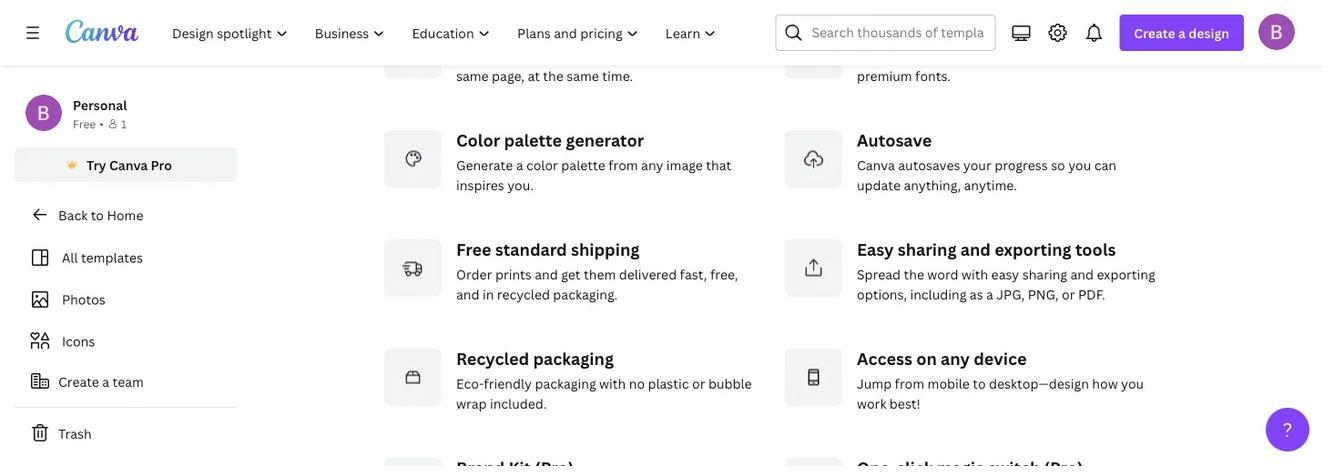 Task type: vqa. For each thing, say whether or not it's contained in the screenshot.
real-time collaboration create, collaborate, and get everyone on the same page, at the same time.
yes



Task type: describe. For each thing, give the bounding box(es) containing it.
collaboration
[[538, 20, 645, 42]]

shipping
[[571, 239, 640, 261]]

2 same from the left
[[567, 67, 599, 85]]

recycled packaging eco-friendly packaging with no plastic or bubble wrap included.
[[456, 348, 752, 413]]

? button
[[1266, 408, 1310, 452]]

the inside the easy sharing and exporting tools spread the word with easy sharing and exporting options, including as a jpg, png, or pdf.
[[904, 266, 925, 283]]

fonts.
[[916, 67, 951, 85]]

delivered
[[619, 266, 677, 283]]

update
[[857, 177, 901, 194]]

0 vertical spatial to
[[91, 206, 104, 224]]

Search search field
[[812, 15, 984, 50]]

create for create a design
[[1135, 24, 1176, 41]]

icons link
[[26, 324, 226, 359]]

free for •
[[73, 116, 96, 131]]

font library image
[[784, 20, 843, 79]]

team
[[113, 373, 144, 390]]

1 vertical spatial the
[[543, 67, 564, 85]]

recycled
[[456, 348, 530, 370]]

all templates
[[62, 249, 143, 266]]

photos
[[62, 291, 105, 308]]

or inside font library upload your own or access 3,000+ free and premium fonts.
[[965, 47, 978, 65]]

can
[[1095, 157, 1117, 174]]

wrap
[[456, 395, 487, 413]]

design
[[1189, 24, 1230, 41]]

or inside "recycled packaging eco-friendly packaging with no plastic or bubble wrap included."
[[692, 375, 706, 393]]

friendly
[[484, 375, 532, 393]]

all templates link
[[26, 241, 226, 275]]

you.
[[508, 177, 534, 194]]

free standard shipping image
[[384, 239, 442, 297]]

no
[[629, 375, 645, 393]]

font library upload your own or access 3,000+ free and premium fonts.
[[857, 20, 1123, 85]]

upload
[[857, 47, 902, 65]]

back to home link
[[15, 197, 237, 233]]

fast,
[[680, 266, 707, 283]]

get for shipping
[[561, 266, 581, 283]]

easy
[[857, 239, 894, 261]]

personal
[[73, 96, 127, 113]]

0 horizontal spatial sharing
[[898, 239, 957, 261]]

jump
[[857, 375, 892, 393]]

icons
[[62, 333, 95, 350]]

recycled
[[497, 286, 550, 303]]

create a team
[[58, 373, 144, 390]]

0 vertical spatial packaging
[[533, 348, 614, 370]]

back
[[58, 206, 88, 224]]

at
[[528, 67, 540, 85]]

anytime.
[[964, 177, 1017, 194]]

access on any device image
[[784, 348, 843, 407]]

?
[[1283, 417, 1293, 443]]

device
[[974, 348, 1027, 370]]

and left in
[[456, 286, 480, 303]]

templates
[[81, 249, 143, 266]]

color palette generator image
[[384, 130, 442, 188]]

and inside font library upload your own or access 3,000+ free and premium fonts.
[[1100, 47, 1123, 65]]

from inside access on any device jump from mobile to desktop—design how you work best!
[[895, 375, 925, 393]]

inspires
[[456, 177, 505, 194]]

any inside access on any device jump from mobile to desktop—design how you work best!
[[941, 348, 970, 370]]

trash
[[58, 425, 92, 442]]

free
[[1072, 47, 1097, 65]]

time.
[[602, 67, 633, 85]]

a inside dropdown button
[[1179, 24, 1186, 41]]

canva for try
[[109, 156, 148, 174]]

color palette generator generate a color palette from any image that inspires you.
[[456, 129, 732, 194]]

and inside real-time collaboration create, collaborate, and get everyone on the same page, at the same time.
[[580, 47, 603, 65]]

word
[[928, 266, 959, 283]]

time
[[497, 20, 534, 42]]

library
[[898, 20, 951, 42]]

order
[[456, 266, 492, 283]]

canva for autosave
[[857, 157, 895, 174]]

or inside the easy sharing and exporting tools spread the word with easy sharing and exporting options, including as a jpg, png, or pdf.
[[1062, 286, 1075, 303]]

best!
[[890, 395, 921, 413]]

real-time collaboration image
[[384, 20, 442, 79]]

free standard shipping order prints and get them delivered fast, free, and in recycled packaging.
[[456, 239, 738, 303]]

progress
[[995, 157, 1048, 174]]

photos link
[[26, 282, 226, 317]]

1 horizontal spatial the
[[708, 47, 729, 65]]

spread
[[857, 266, 901, 283]]

bob builder image
[[1259, 13, 1295, 50]]

how
[[1093, 375, 1118, 393]]

your for font
[[905, 47, 933, 65]]

autosave canva autosaves your progress so you can update anything, anytime.
[[857, 129, 1117, 194]]

packaging.
[[553, 286, 618, 303]]

desktop—design
[[989, 375, 1090, 393]]

real-time collaboration create, collaborate, and get everyone on the same page, at the same time.
[[456, 20, 729, 85]]

standard
[[495, 239, 567, 261]]

that
[[706, 157, 732, 174]]

autosave
[[857, 129, 932, 152]]

generate
[[456, 157, 513, 174]]

with inside the easy sharing and exporting tools spread the word with easy sharing and exporting options, including as a jpg, png, or pdf.
[[962, 266, 989, 283]]

a inside color palette generator generate a color palette from any image that inspires you.
[[516, 157, 523, 174]]

you inside autosave canva autosaves your progress so you can update anything, anytime.
[[1069, 157, 1092, 174]]

pro
[[151, 156, 172, 174]]

0 vertical spatial exporting
[[995, 239, 1072, 261]]

page,
[[492, 67, 525, 85]]

3,000+
[[1026, 47, 1069, 65]]



Task type: locate. For each thing, give the bounding box(es) containing it.
1 same from the left
[[456, 67, 489, 85]]

0 vertical spatial any
[[641, 157, 664, 174]]

get
[[606, 47, 626, 65], [561, 266, 581, 283]]

recycled packaging image
[[384, 348, 442, 407]]

your for autosave
[[964, 157, 992, 174]]

free,
[[711, 266, 738, 283]]

1 horizontal spatial get
[[606, 47, 626, 65]]

bubble
[[709, 375, 752, 393]]

packaging down packaging.
[[533, 348, 614, 370]]

0 horizontal spatial same
[[456, 67, 489, 85]]

from inside color palette generator generate a color palette from any image that inspires you.
[[609, 157, 638, 174]]

0 vertical spatial the
[[708, 47, 729, 65]]

image
[[667, 157, 703, 174]]

1 vertical spatial or
[[1062, 286, 1075, 303]]

0 vertical spatial sharing
[[898, 239, 957, 261]]

you inside access on any device jump from mobile to desktop—design how you work best!
[[1122, 375, 1144, 393]]

on right everyone
[[690, 47, 705, 65]]

font
[[857, 20, 894, 42]]

access
[[981, 47, 1023, 65]]

tools
[[1076, 239, 1116, 261]]

create down icons
[[58, 373, 99, 390]]

from down generator
[[609, 157, 638, 174]]

try
[[87, 156, 106, 174]]

free up order
[[456, 239, 492, 261]]

free
[[73, 116, 96, 131], [456, 239, 492, 261]]

0 horizontal spatial from
[[609, 157, 638, 174]]

easy sharing and exporting tools image
[[784, 239, 843, 297]]

0 vertical spatial free
[[73, 116, 96, 131]]

None search field
[[776, 15, 996, 51]]

color
[[456, 129, 500, 152]]

a up you. on the top of the page
[[516, 157, 523, 174]]

0 horizontal spatial or
[[692, 375, 706, 393]]

get up packaging.
[[561, 266, 581, 283]]

options,
[[857, 286, 907, 303]]

including
[[910, 286, 967, 303]]

1
[[121, 116, 127, 131]]

color
[[526, 157, 558, 174]]

get inside "free standard shipping order prints and get them delivered fast, free, and in recycled packaging."
[[561, 266, 581, 283]]

0 horizontal spatial canva
[[109, 156, 148, 174]]

2 vertical spatial the
[[904, 266, 925, 283]]

so
[[1051, 157, 1066, 174]]

your
[[905, 47, 933, 65], [964, 157, 992, 174]]

with left no
[[600, 375, 626, 393]]

any left image
[[641, 157, 664, 174]]

them
[[584, 266, 616, 283]]

0 vertical spatial palette
[[504, 129, 562, 152]]

2 canva from the left
[[857, 157, 895, 174]]

premium
[[857, 67, 913, 85]]

0 horizontal spatial to
[[91, 206, 104, 224]]

1 horizontal spatial on
[[917, 348, 937, 370]]

home
[[107, 206, 143, 224]]

1 vertical spatial free
[[456, 239, 492, 261]]

canva inside autosave canva autosaves your progress so you can update anything, anytime.
[[857, 157, 895, 174]]

generator
[[566, 129, 644, 152]]

you right so
[[1069, 157, 1092, 174]]

create
[[1135, 24, 1176, 41], [58, 373, 99, 390]]

and right free
[[1100, 47, 1123, 65]]

1 horizontal spatial create
[[1135, 24, 1176, 41]]

free left •
[[73, 116, 96, 131]]

a right as
[[987, 286, 994, 303]]

1 vertical spatial on
[[917, 348, 937, 370]]

with up as
[[962, 266, 989, 283]]

2 vertical spatial or
[[692, 375, 706, 393]]

0 horizontal spatial you
[[1069, 157, 1092, 174]]

easy sharing and exporting tools spread the word with easy sharing and exporting options, including as a jpg, png, or pdf.
[[857, 239, 1156, 303]]

1 canva from the left
[[109, 156, 148, 174]]

png,
[[1028, 286, 1059, 303]]

create a design
[[1135, 24, 1230, 41]]

1 vertical spatial with
[[600, 375, 626, 393]]

mobile
[[928, 375, 970, 393]]

on inside access on any device jump from mobile to desktop—design how you work best!
[[917, 348, 937, 370]]

to right 'mobile'
[[973, 375, 986, 393]]

0 vertical spatial create
[[1135, 24, 1176, 41]]

and down collaboration
[[580, 47, 603, 65]]

everyone
[[629, 47, 686, 65]]

real-
[[456, 20, 497, 42]]

anything,
[[904, 177, 961, 194]]

1 horizontal spatial from
[[895, 375, 925, 393]]

the right everyone
[[708, 47, 729, 65]]

create inside dropdown button
[[1135, 24, 1176, 41]]

on up 'mobile'
[[917, 348, 937, 370]]

packaging up included. at the left bottom of the page
[[535, 375, 596, 393]]

0 vertical spatial from
[[609, 157, 638, 174]]

1 horizontal spatial to
[[973, 375, 986, 393]]

palette down generator
[[562, 157, 606, 174]]

collaborate,
[[504, 47, 577, 65]]

included.
[[490, 395, 547, 413]]

prints
[[495, 266, 532, 283]]

work
[[857, 395, 887, 413]]

1 vertical spatial palette
[[562, 157, 606, 174]]

access on any device jump from mobile to desktop—design how you work best!
[[857, 348, 1144, 413]]

1 vertical spatial any
[[941, 348, 970, 370]]

your up fonts.
[[905, 47, 933, 65]]

autosave image
[[784, 130, 843, 188]]

free inside "free standard shipping order prints and get them delivered fast, free, and in recycled packaging."
[[456, 239, 492, 261]]

1 vertical spatial to
[[973, 375, 986, 393]]

0 horizontal spatial exporting
[[995, 239, 1072, 261]]

the
[[708, 47, 729, 65], [543, 67, 564, 85], [904, 266, 925, 283]]

sharing
[[898, 239, 957, 261], [1023, 266, 1068, 283]]

try canva pro
[[87, 156, 172, 174]]

2 horizontal spatial the
[[904, 266, 925, 283]]

get for collaboration
[[606, 47, 626, 65]]

your inside autosave canva autosaves your progress so you can update anything, anytime.
[[964, 157, 992, 174]]

1 horizontal spatial free
[[456, 239, 492, 261]]

1 vertical spatial you
[[1122, 375, 1144, 393]]

0 vertical spatial your
[[905, 47, 933, 65]]

1 horizontal spatial exporting
[[1097, 266, 1156, 283]]

in
[[483, 286, 494, 303]]

any up 'mobile'
[[941, 348, 970, 370]]

as
[[970, 286, 984, 303]]

get up time.
[[606, 47, 626, 65]]

to right back
[[91, 206, 104, 224]]

the right at
[[543, 67, 564, 85]]

sharing up png,
[[1023, 266, 1068, 283]]

0 vertical spatial get
[[606, 47, 626, 65]]

same left time.
[[567, 67, 599, 85]]

1 vertical spatial from
[[895, 375, 925, 393]]

back to home
[[58, 206, 143, 224]]

0 vertical spatial on
[[690, 47, 705, 65]]

canva inside button
[[109, 156, 148, 174]]

exporting up easy
[[995, 239, 1072, 261]]

0 horizontal spatial any
[[641, 157, 664, 174]]

1 horizontal spatial any
[[941, 348, 970, 370]]

1 horizontal spatial your
[[964, 157, 992, 174]]

your up the anytime.
[[964, 157, 992, 174]]

canva up update
[[857, 157, 895, 174]]

and up as
[[961, 239, 991, 261]]

with
[[962, 266, 989, 283], [600, 375, 626, 393]]

and down standard
[[535, 266, 558, 283]]

on
[[690, 47, 705, 65], [917, 348, 937, 370]]

1 vertical spatial sharing
[[1023, 266, 1068, 283]]

0 horizontal spatial your
[[905, 47, 933, 65]]

palette
[[504, 129, 562, 152], [562, 157, 606, 174]]

free •
[[73, 116, 104, 131]]

0 vertical spatial with
[[962, 266, 989, 283]]

all
[[62, 249, 78, 266]]

free for standard
[[456, 239, 492, 261]]

trash link
[[15, 415, 237, 452]]

canva right try
[[109, 156, 148, 174]]

a left design
[[1179, 24, 1186, 41]]

a inside button
[[102, 373, 109, 390]]

1 horizontal spatial or
[[965, 47, 978, 65]]

packaging
[[533, 348, 614, 370], [535, 375, 596, 393]]

jpg,
[[997, 286, 1025, 303]]

1 vertical spatial get
[[561, 266, 581, 283]]

0 horizontal spatial on
[[690, 47, 705, 65]]

0 horizontal spatial with
[[600, 375, 626, 393]]

1 horizontal spatial same
[[567, 67, 599, 85]]

1 horizontal spatial you
[[1122, 375, 1144, 393]]

you right how
[[1122, 375, 1144, 393]]

get inside real-time collaboration create, collaborate, and get everyone on the same page, at the same time.
[[606, 47, 626, 65]]

1 horizontal spatial with
[[962, 266, 989, 283]]

access
[[857, 348, 913, 370]]

top level navigation element
[[160, 15, 732, 51]]

same down create,
[[456, 67, 489, 85]]

autosaves
[[899, 157, 961, 174]]

0 vertical spatial or
[[965, 47, 978, 65]]

or right own
[[965, 47, 978, 65]]

0 horizontal spatial the
[[543, 67, 564, 85]]

create for create a team
[[58, 373, 99, 390]]

from up best!
[[895, 375, 925, 393]]

a inside the easy sharing and exporting tools spread the word with easy sharing and exporting options, including as a jpg, png, or pdf.
[[987, 286, 994, 303]]

create inside button
[[58, 373, 99, 390]]

1 horizontal spatial sharing
[[1023, 266, 1068, 283]]

0 horizontal spatial create
[[58, 373, 99, 390]]

your inside font library upload your own or access 3,000+ free and premium fonts.
[[905, 47, 933, 65]]

any
[[641, 157, 664, 174], [941, 348, 970, 370]]

2 horizontal spatial or
[[1062, 286, 1075, 303]]

pdf.
[[1079, 286, 1106, 303]]

or left pdf.
[[1062, 286, 1075, 303]]

1 vertical spatial your
[[964, 157, 992, 174]]

0 horizontal spatial free
[[73, 116, 96, 131]]

1 vertical spatial packaging
[[535, 375, 596, 393]]

eco-
[[456, 375, 484, 393]]

1 horizontal spatial canva
[[857, 157, 895, 174]]

a
[[1179, 24, 1186, 41], [516, 157, 523, 174], [987, 286, 994, 303], [102, 373, 109, 390]]

0 vertical spatial you
[[1069, 157, 1092, 174]]

try canva pro button
[[15, 148, 237, 182]]

same
[[456, 67, 489, 85], [567, 67, 599, 85]]

0 horizontal spatial get
[[561, 266, 581, 283]]

any inside color palette generator generate a color palette from any image that inspires you.
[[641, 157, 664, 174]]

own
[[936, 47, 962, 65]]

plastic
[[648, 375, 689, 393]]

and up pdf.
[[1071, 266, 1094, 283]]

with inside "recycled packaging eco-friendly packaging with no plastic or bubble wrap included."
[[600, 375, 626, 393]]

create a team button
[[15, 364, 237, 400]]

create left design
[[1135, 24, 1176, 41]]

or right plastic at the bottom of page
[[692, 375, 706, 393]]

create,
[[456, 47, 500, 65]]

to inside access on any device jump from mobile to desktop—design how you work best!
[[973, 375, 986, 393]]

sharing up the word
[[898, 239, 957, 261]]

1 vertical spatial exporting
[[1097, 266, 1156, 283]]

a left team
[[102, 373, 109, 390]]

exporting down tools
[[1097, 266, 1156, 283]]

•
[[100, 116, 104, 131]]

on inside real-time collaboration create, collaborate, and get everyone on the same page, at the same time.
[[690, 47, 705, 65]]

1 vertical spatial create
[[58, 373, 99, 390]]

palette up color
[[504, 129, 562, 152]]

the left the word
[[904, 266, 925, 283]]



